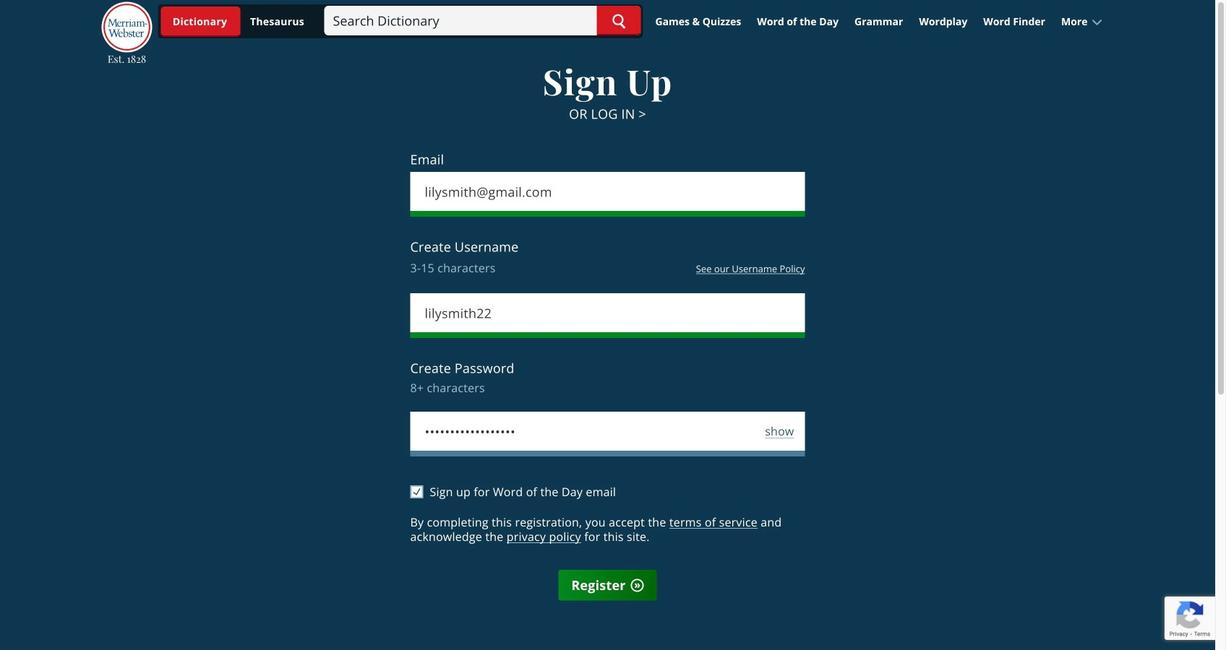 Task type: describe. For each thing, give the bounding box(es) containing it.
checkbox image
[[413, 489, 420, 496]]



Task type: locate. For each thing, give the bounding box(es) containing it.
None password field
[[410, 412, 805, 457]]

toggle search dictionary/thesaurus image
[[161, 7, 240, 37]]

yourname text field
[[410, 294, 805, 338]]

Search search field
[[324, 6, 641, 35]]

search word image
[[612, 14, 626, 29]]

merriam webster - established 1828 image
[[102, 2, 152, 54]]

youremail@example.com text field
[[410, 172, 805, 217]]



Task type: vqa. For each thing, say whether or not it's contained in the screenshot.
rightmost or
no



